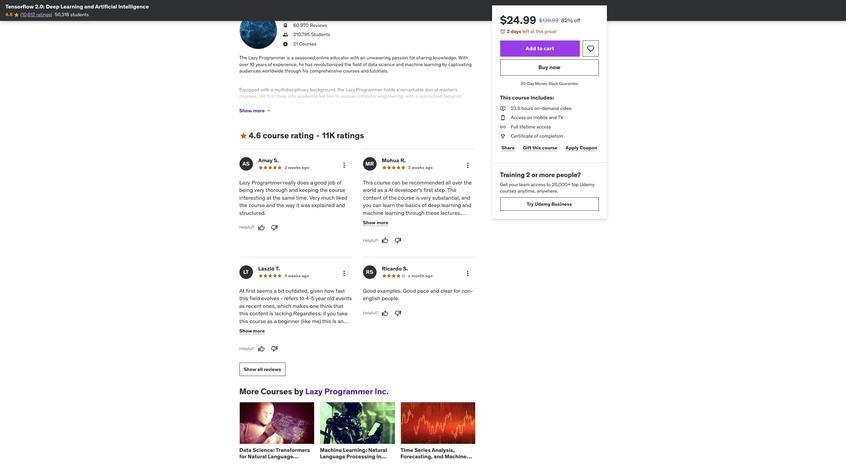 Task type: vqa. For each thing, say whether or not it's contained in the screenshot.
the rightmost sections
no



Task type: locate. For each thing, give the bounding box(es) containing it.
is inside regardless, if you take this course as a beginner (like me) this is an outstanding place to get to know the basics, the speaking style of the lecturer and his methods of reasoning are really good.
[[332, 318, 336, 325]]

engineering.
[[338, 106, 364, 113]]

1 vertical spatial with
[[261, 87, 270, 93]]

0 vertical spatial in
[[314, 106, 318, 113]]

a up the keeping
[[310, 179, 313, 186]]

through down basics
[[406, 210, 425, 216]]

0 horizontal spatial courses
[[261, 387, 292, 397]]

0 horizontal spatial was
[[301, 202, 310, 209]]

0 vertical spatial access
[[536, 124, 551, 130]]

more for the 'show more' button associated with lászló t.
[[253, 328, 265, 334]]

a inside "lazy programmer really does a good job of being very thorough and keeping the course interesting at the same time. very much liked the course and the way it was explained and structured."
[[310, 179, 313, 186]]

was inside the this course can be recommended all over the world as a ai developer's first step. the content of the course is very substantial, and you can learn the basics of deep learning and machine learning through these lectures. finding this course was a turning point in my career as a data scientist.
[[410, 217, 419, 224]]

on up full lifetime access
[[527, 115, 532, 121]]

helpful? for mark review by amay s. as helpful image
[[239, 225, 254, 230]]

0 horizontal spatial he
[[299, 61, 304, 67]]

try
[[527, 201, 534, 207]]

instructor
[[301, 13, 321, 19]]

machine down degrees.
[[239, 100, 257, 106]]

of right job on the top left of the page
[[337, 179, 341, 186]]

worldwide
[[262, 68, 284, 74]]

more for top the 'show more' button
[[253, 108, 265, 114]]

2 weeks ago
[[285, 165, 309, 170], [408, 165, 433, 170]]

s. for ricardo s.
[[403, 265, 408, 272]]

into down 'specialized'
[[423, 100, 431, 106]]

of down unwavering
[[363, 61, 367, 67]]

1 horizontal spatial content
[[363, 194, 382, 201]]

apply
[[566, 145, 579, 151]]

time
[[400, 447, 413, 454]]

really inside "lazy programmer really does a good job of being very thorough and keeping the course interesting at the same time. very much liked the course and the way it was explained and structured."
[[283, 179, 296, 186]]

way
[[286, 202, 295, 209]]

learning down time
[[400, 460, 423, 461]]

1 vertical spatial field
[[250, 295, 260, 302]]

equipped
[[239, 87, 260, 93]]

xsmall image for 23.5
[[500, 105, 505, 112]]

0 vertical spatial field
[[352, 61, 362, 67]]

this right gift
[[532, 145, 541, 151]]

1 good from the left
[[363, 288, 376, 294]]

access down mobile
[[536, 124, 551, 130]]

buy now
[[538, 64, 560, 71]]

machine inside the lazy programmer is a seasoned online educator with an unwavering passion for sharing knowledge. with over 10 years of experience, he has revolutionized the field of data science and machine learning by captivating audiences worldwide through his comprehensive courses and tutorials.
[[405, 61, 423, 67]]

courses down 'reviews'
[[261, 387, 292, 397]]

ago right month
[[425, 274, 433, 279]]

the
[[239, 55, 247, 61], [447, 187, 456, 194]]

programmer inside the lazy programmer is a seasoned online educator with an unwavering passion for sharing knowledge. with over 10 years of experience, he has revolutionized the field of data science and machine learning by captivating audiences worldwide through his comprehensive courses and tutorials.
[[259, 55, 285, 61]]

of up learn
[[383, 194, 388, 201]]

really left does
[[283, 179, 296, 186]]

0 vertical spatial udemy
[[580, 182, 595, 188]]

2 right alarm icon
[[507, 28, 510, 34]]

0 vertical spatial on
[[456, 93, 462, 99]]

$24.99 $139.99 82% off
[[500, 13, 580, 27]]

0 horizontal spatial data
[[368, 61, 377, 67]]

and left tutorials.
[[361, 68, 369, 74]]

2 language from the left
[[320, 454, 345, 460]]

substantial,
[[432, 194, 460, 201]]

machine up python
[[320, 447, 342, 454]]

an left unwavering
[[360, 55, 365, 61]]

1 horizontal spatial s.
[[403, 265, 408, 272]]

1 vertical spatial learning
[[400, 460, 423, 461]]

be
[[402, 179, 408, 186]]

1 vertical spatial the
[[447, 187, 456, 194]]

into
[[288, 93, 296, 99], [423, 100, 431, 106]]

and up 'my'
[[462, 202, 471, 209]]

first right at
[[246, 288, 255, 294]]

machine inside machine learning: natural language processing in python (v2)
[[320, 447, 342, 454]]

old
[[327, 295, 334, 302]]

2 horizontal spatial by
[[442, 61, 447, 67]]

foray
[[276, 93, 287, 99]]

finding
[[363, 217, 381, 224]]

science
[[379, 61, 395, 67]]

1 horizontal spatial processing
[[346, 454, 375, 460]]

data
[[368, 61, 377, 67], [390, 225, 401, 231]]

show
[[239, 108, 252, 114], [363, 220, 376, 226], [239, 328, 252, 334], [244, 367, 256, 373]]

s. right amay
[[274, 157, 279, 164]]

2 horizontal spatial for
[[454, 288, 460, 294]]

a left month
[[408, 274, 410, 279]]

as
[[378, 187, 383, 194], [379, 225, 385, 231], [239, 303, 245, 310], [267, 318, 273, 325]]

0 horizontal spatial content
[[250, 310, 268, 317]]

1 horizontal spatial learning
[[400, 460, 423, 461]]

0 horizontal spatial over
[[239, 61, 248, 67]]

r.
[[400, 157, 406, 164]]

natural inside machine learning: natural language processing in python (v2)
[[368, 447, 387, 454]]

share button
[[500, 141, 516, 155]]

mr
[[365, 161, 374, 167]]

1 vertical spatial through
[[406, 210, 425, 216]]

1 vertical spatial machine
[[239, 100, 257, 106]]

processing inside data science: transformers for natural language processing
[[239, 460, 268, 461]]

show down degrees.
[[239, 108, 252, 114]]

good examples. good pace and clear for non- english people.
[[363, 288, 473, 302]]

an
[[360, 55, 365, 61], [338, 318, 344, 325]]

this inside the this course can be recommended all over the world as a ai developer's first step. the content of the course is very substantial, and you can learn the basics of deep learning and machine learning through these lectures. finding this course was a turning point in my career as a data scientist.
[[382, 217, 391, 224]]

really inside regardless, if you take this course as a beginner (like me) this is an outstanding place to get to know the basics, the speaking style of the lecturer and his methods of reasoning are really good.
[[302, 341, 315, 347]]

courses for more
[[261, 387, 292, 397]]

good
[[363, 288, 376, 294], [403, 288, 416, 294]]

in inside machine learning: natural language processing in python (v2)
[[376, 454, 381, 460]]

0 vertical spatial with
[[350, 55, 359, 61]]

with right educator
[[350, 55, 359, 61]]

of right style
[[285, 333, 289, 340]]

lazy
[[248, 55, 258, 61], [345, 87, 355, 93], [239, 179, 250, 186], [305, 387, 323, 397]]

first inside equipped with a multidisciplinary background, the lazy programmer holds a remarkable duo of master's degrees. his first foray into academia led him to pursue computer engineering, with a specialized focus on machine learning and pattern recognition. undeterred by boundaries, he then ventured into the realm of statistics, exploring its applications in financial engineering.
[[267, 93, 275, 99]]

this for this course includes:
[[500, 94, 511, 101]]

more courses by lazy programmer inc.
[[239, 387, 389, 397]]

2 horizontal spatial machine
[[405, 61, 423, 67]]

0 horizontal spatial this
[[363, 179, 373, 186]]

step.
[[434, 187, 446, 194]]

show up the more
[[244, 367, 256, 373]]

machine inside equipped with a multidisciplinary background, the lazy programmer holds a remarkable duo of master's degrees. his first foray into academia led him to pursue computer engineering, with a specialized focus on machine learning and pattern recognition. undeterred by boundaries, he then ventured into the realm of statistics, exploring its applications in financial engineering.
[[239, 100, 257, 106]]

field up recent
[[250, 295, 260, 302]]

ago up does
[[302, 165, 309, 170]]

passion
[[392, 55, 408, 61]]

ago up outdated, at the bottom of page
[[302, 274, 309, 279]]

mark review by amay s. as unhelpful image
[[271, 225, 278, 231]]

of down "speaking"
[[262, 341, 267, 347]]

0 horizontal spatial you
[[327, 310, 336, 317]]

this inside the this course can be recommended all over the world as a ai developer's first step. the content of the course is very substantial, and you can learn the basics of deep learning and machine learning through these lectures. finding this course was a turning point in my career as a data scientist.
[[363, 179, 373, 186]]

2 vertical spatial show more button
[[239, 325, 265, 338]]

mark review by ricardo s. as helpful image
[[382, 310, 388, 317]]

1 2 weeks ago from the left
[[285, 165, 309, 170]]

clear
[[441, 288, 452, 294]]

is up basics,
[[332, 318, 336, 325]]

an inside regardless, if you take this course as a beginner (like me) this is an outstanding place to get to know the basics, the speaking style of the lecturer and his methods of reasoning are really good.
[[338, 318, 344, 325]]

content down world
[[363, 194, 382, 201]]

at down 'thorough'
[[267, 194, 271, 201]]

with up "his"
[[261, 87, 270, 93]]

ricardo
[[382, 265, 402, 272]]

processing down data
[[239, 460, 268, 461]]

2 vertical spatial first
[[246, 288, 255, 294]]

the down good
[[320, 187, 328, 194]]

knowledge.
[[433, 55, 457, 61]]

access
[[536, 124, 551, 130], [531, 182, 545, 188]]

on-
[[534, 105, 542, 111]]

$139.99
[[539, 17, 558, 24]]

0 horizontal spatial 4.6
[[5, 12, 13, 18]]

0 horizontal spatial on
[[456, 93, 462, 99]]

courses for 21
[[299, 41, 316, 47]]

mark review by mohua r. as helpful image
[[382, 237, 388, 244]]

show inside button
[[244, 367, 256, 373]]

0 horizontal spatial field
[[250, 295, 260, 302]]

1 horizontal spatial he
[[386, 100, 391, 106]]

0 vertical spatial very
[[254, 187, 264, 194]]

2 inside training 2 or more people? get your team access to 25,000+ top udemy courses anytime, anywhere.
[[526, 171, 530, 179]]

for inside data science: transformers for natural language processing
[[239, 454, 247, 460]]

course down completion
[[542, 145, 557, 151]]

2 weeks ago up does
[[285, 165, 309, 170]]

0 vertical spatial an
[[360, 55, 365, 61]]

helpful? for mark review by mohua r. as helpful icon
[[363, 238, 378, 243]]

in down recognition.
[[314, 106, 318, 113]]

xsmall image left full
[[500, 124, 505, 130]]

lazy inside the lazy programmer is a seasoned online educator with an unwavering passion for sharing knowledge. with over 10 years of experience, he has revolutionized the field of data science and machine learning by captivating audiences worldwide through his comprehensive courses and tutorials.
[[248, 55, 258, 61]]

ago for amay s.
[[302, 165, 309, 170]]

people.
[[382, 295, 399, 302]]

lászló t.
[[258, 265, 280, 272]]

really
[[283, 179, 296, 186], [302, 341, 315, 347]]

outdated,
[[286, 288, 309, 294]]

1 vertical spatial this
[[363, 179, 373, 186]]

0 horizontal spatial by
[[294, 387, 303, 397]]

mark review by ricardo s. as unhelpful image
[[395, 310, 401, 317]]

xsmall image up share
[[500, 133, 505, 140]]

language inside machine learning: natural language processing in python (v2)
[[320, 454, 345, 460]]

1 vertical spatial over
[[452, 179, 463, 186]]

1 horizontal spatial through
[[406, 210, 425, 216]]

know
[[305, 326, 318, 332]]

0 vertical spatial through
[[285, 68, 301, 74]]

0 vertical spatial really
[[283, 179, 296, 186]]

methods
[[239, 341, 261, 347]]

lazy programmer team image
[[239, 12, 277, 49]]

much
[[321, 194, 335, 201]]

more for the 'show more' button related to mohua r.
[[377, 220, 388, 226]]

developer's
[[395, 187, 422, 194]]

xsmall image left 4.7 on the left top of page
[[283, 13, 288, 19]]

1 horizontal spatial by
[[354, 100, 359, 106]]

to up anywhere.
[[547, 182, 551, 188]]

1 vertical spatial s.
[[403, 265, 408, 272]]

this inside 'link'
[[532, 145, 541, 151]]

1 vertical spatial show more
[[363, 220, 388, 226]]

machine
[[405, 61, 423, 67], [239, 100, 257, 106], [363, 210, 383, 216]]

lazy inside equipped with a multidisciplinary background, the lazy programmer holds a remarkable duo of master's degrees. his first foray into academia led him to pursue computer engineering, with a specialized focus on machine learning and pattern recognition. undeterred by boundaries, he then ventured into the realm of statistics, exploring its applications in financial engineering.
[[345, 87, 355, 93]]

the down get
[[290, 333, 298, 340]]

unwavering
[[366, 55, 391, 61]]

ago up recommended
[[425, 165, 433, 170]]

the down educator
[[344, 61, 351, 67]]

show more for lászló t.
[[239, 328, 265, 334]]

0 horizontal spatial learning
[[61, 3, 83, 10]]

1 vertical spatial all
[[257, 367, 263, 373]]

210,785
[[293, 32, 310, 38]]

into down multidisciplinary
[[288, 93, 296, 99]]

full
[[511, 124, 518, 130]]

coupon
[[580, 145, 597, 151]]

a left bit
[[274, 288, 277, 294]]

show more up mark review by mohua r. as helpful icon
[[363, 220, 388, 226]]

50,318
[[55, 12, 69, 18]]

course inside 'link'
[[542, 145, 557, 151]]

0 vertical spatial he
[[299, 61, 304, 67]]

udemy inside training 2 or more people? get your team access to 25,000+ top udemy courses anytime, anywhere.
[[580, 182, 595, 188]]

over inside the this course can be recommended all over the world as a ai developer's first step. the content of the course is very substantial, and you can learn the basics of deep learning and machine learning through these lectures. finding this course was a turning point in my career as a data scientist.
[[452, 179, 463, 186]]

ago for lászló t.
[[302, 274, 309, 279]]

machine right series
[[445, 454, 466, 460]]

seems
[[257, 288, 272, 294]]

educator
[[330, 55, 349, 61]]

1 vertical spatial first
[[424, 187, 433, 194]]

content inside the this course can be recommended all over the world as a ai developer's first step. the content of the course is very substantial, and you can learn the basics of deep learning and machine learning through these lectures. finding this course was a turning point in my career as a data scientist.
[[363, 194, 382, 201]]

0 vertical spatial by
[[442, 61, 447, 67]]

udemy right the top
[[580, 182, 595, 188]]

tutorials.
[[370, 68, 388, 74]]

show more button down "his"
[[239, 104, 271, 118]]

0 vertical spatial all
[[446, 179, 451, 186]]

2 2 weeks ago from the left
[[408, 165, 433, 170]]

first down recommended
[[424, 187, 433, 194]]

machine inside the time series analysis, forecasting, and machine learning
[[445, 454, 466, 460]]

career
[[363, 225, 378, 231]]

and left "tv"
[[549, 115, 557, 121]]

can
[[392, 179, 400, 186], [373, 202, 381, 209]]

ones,
[[263, 303, 276, 310]]

0 horizontal spatial really
[[283, 179, 296, 186]]

1 vertical spatial for
[[454, 288, 460, 294]]

natural inside data science: transformers for natural language processing
[[248, 454, 267, 460]]

pattern
[[286, 100, 301, 106]]

82%
[[561, 17, 573, 24]]

demand
[[542, 105, 559, 111]]

0 vertical spatial at
[[530, 28, 535, 34]]

2 horizontal spatial in
[[457, 217, 461, 224]]

good left pace
[[403, 288, 416, 294]]

basics,
[[329, 326, 345, 332]]

1 vertical spatial access
[[531, 182, 545, 188]]

xsmall image
[[283, 32, 288, 38], [500, 105, 505, 112], [500, 115, 505, 121], [500, 124, 505, 130], [315, 133, 321, 139]]

2 up 'thorough'
[[285, 165, 287, 170]]

1 horizontal spatial courses
[[299, 41, 316, 47]]

0 horizontal spatial through
[[285, 68, 301, 74]]

21
[[293, 41, 298, 47]]

learning down sharing
[[424, 61, 441, 67]]

very inside the this course can be recommended all over the world as a ai developer's first step. the content of the course is very substantial, and you can learn the basics of deep learning and machine learning through these lectures. finding this course was a turning point in my career as a data scientist.
[[421, 194, 431, 201]]

1 vertical spatial in
[[457, 217, 461, 224]]

as inside regardless, if you take this course as a beginner (like me) this is an outstanding place to get to know the basics, the speaking style of the lecturer and his methods of reasoning are really good.
[[267, 318, 273, 325]]

1 horizontal spatial this
[[500, 94, 511, 101]]

more up the 'methods'
[[253, 328, 265, 334]]

lazy inside "lazy programmer really does a good job of being very thorough and keeping the course interesting at the same time. very much liked the course and the way it was explained and structured."
[[239, 179, 250, 186]]

0 horizontal spatial natural
[[248, 454, 267, 460]]

1 horizontal spatial in
[[376, 454, 381, 460]]

xsmall image left its
[[266, 108, 271, 114]]

weeks right "4" at left bottom
[[288, 274, 301, 279]]

more
[[253, 108, 265, 114], [539, 171, 555, 179], [377, 220, 388, 226], [253, 328, 265, 334]]

this for this course can be recommended all over the world as a ai developer's first step. the content of the course is very substantial, and you can learn the basics of deep learning and machine learning through these lectures. finding this course was a turning point in my career as a data scientist.
[[363, 179, 373, 186]]

0 vertical spatial learning
[[61, 3, 83, 10]]

1 vertical spatial 4.6
[[249, 130, 261, 141]]

1 horizontal spatial 4.6
[[249, 130, 261, 141]]

learning up exploring
[[258, 100, 276, 106]]

2 horizontal spatial with
[[405, 93, 414, 99]]

1 vertical spatial into
[[423, 100, 431, 106]]

by inside the lazy programmer is a seasoned online educator with an unwavering passion for sharing knowledge. with over 10 years of experience, he has revolutionized the field of data science and machine learning by captivating audiences worldwide through his comprehensive courses and tutorials.
[[442, 61, 447, 67]]

1 vertical spatial on
[[527, 115, 532, 121]]

in left 'my'
[[457, 217, 461, 224]]

1 horizontal spatial good
[[403, 288, 416, 294]]

money-
[[535, 81, 549, 86]]

the lazy programmer is a seasoned online educator with an unwavering passion for sharing knowledge. with over 10 years of experience, he has revolutionized the field of data science and machine learning by captivating audiences worldwide through his comprehensive courses and tutorials.
[[239, 55, 472, 74]]

audiences
[[239, 68, 261, 74]]

xsmall image for access
[[500, 115, 505, 121]]

his down the has
[[302, 68, 309, 74]]

lazy programmer really does a good job of being very thorough and keeping the course interesting at the same time. very much liked the course and the way it was explained and structured.
[[239, 179, 347, 216]]

0 horizontal spatial processing
[[239, 460, 268, 461]]

time series analysis, forecasting, and machine learning link
[[400, 447, 472, 461]]

and inside regardless, if you take this course as a beginner (like me) this is an outstanding place to get to know the basics, the speaking style of the lecturer and his methods of reasoning are really good.
[[320, 333, 329, 340]]

0 vertical spatial 4.6
[[5, 12, 13, 18]]

and inside equipped with a multidisciplinary background, the lazy programmer holds a remarkable duo of master's degrees. his first foray into academia led him to pursue computer engineering, with a specialized focus on machine learning and pattern recognition. undeterred by boundaries, he then ventured into the realm of statistics, exploring its applications in financial engineering.
[[277, 100, 285, 106]]

udemy
[[580, 182, 595, 188], [535, 201, 550, 207]]

is
[[287, 55, 290, 61], [416, 194, 420, 201], [269, 310, 273, 317], [332, 318, 336, 325]]

1 horizontal spatial was
[[410, 217, 419, 224]]

data down unwavering
[[368, 61, 377, 67]]

was right it
[[301, 202, 310, 209]]

2 horizontal spatial first
[[424, 187, 433, 194]]

if
[[323, 310, 326, 317]]

really down lecturer
[[302, 341, 315, 347]]

access down or
[[531, 182, 545, 188]]

0 horizontal spatial for
[[239, 454, 247, 460]]

1 vertical spatial by
[[354, 100, 359, 106]]

undeterred
[[329, 100, 353, 106]]

non-
[[462, 288, 473, 294]]

0 horizontal spatial s.
[[274, 157, 279, 164]]

(10,612 ratings)
[[20, 12, 52, 18]]

1 horizontal spatial language
[[320, 454, 345, 460]]

to right him
[[335, 93, 340, 99]]

to inside at first seems a bit outdated, given how fast this field evolves - refers to 4-5 year old events as recent ones, which makes one think that this content is lacking.
[[299, 295, 304, 302]]

1 horizontal spatial courses
[[500, 188, 517, 194]]

lecturer
[[300, 333, 318, 340]]

as up place
[[267, 318, 273, 325]]

1 horizontal spatial into
[[423, 100, 431, 106]]

he inside the lazy programmer is a seasoned online educator with an unwavering passion for sharing knowledge. with over 10 years of experience, he has revolutionized the field of data science and machine learning by captivating audiences worldwide through his comprehensive courses and tutorials.
[[299, 61, 304, 67]]

learning inside the lazy programmer is a seasoned online educator with an unwavering passion for sharing knowledge. with over 10 years of experience, he has revolutionized the field of data science and machine learning by captivating audiences worldwide through his comprehensive courses and tutorials.
[[424, 61, 441, 67]]

1 horizontal spatial all
[[446, 179, 451, 186]]

1 vertical spatial courses
[[261, 387, 292, 397]]

and left 'clear'
[[430, 288, 439, 294]]

point
[[443, 217, 456, 224]]

his
[[259, 93, 266, 99]]

to left cart
[[537, 45, 543, 52]]

0 horizontal spatial in
[[314, 106, 318, 113]]

processing right python
[[346, 454, 375, 460]]

the up substantial,
[[447, 187, 456, 194]]

0 vertical spatial over
[[239, 61, 248, 67]]

1 horizontal spatial his
[[330, 333, 337, 340]]

processing inside machine learning: natural language processing in python (v2)
[[346, 454, 375, 460]]

through inside the lazy programmer is a seasoned online educator with an unwavering passion for sharing knowledge. with over 10 years of experience, he has revolutionized the field of data science and machine learning by captivating audiences worldwide through his comprehensive courses and tutorials.
[[285, 68, 301, 74]]

first right "his"
[[267, 93, 275, 99]]

content inside at first seems a bit outdated, given how fast this field evolves - refers to 4-5 year old events as recent ones, which makes one think that this content is lacking.
[[250, 310, 268, 317]]

data up mark review by mohua r. as unhelpful image
[[390, 225, 401, 231]]

1 vertical spatial at
[[267, 194, 271, 201]]

captivating
[[448, 61, 472, 67]]

1 vertical spatial content
[[250, 310, 268, 317]]

helpful? down career
[[363, 238, 378, 243]]

is up basics
[[416, 194, 420, 201]]

time.
[[296, 194, 308, 201]]

time series analysis, forecasting, and machine learning
[[400, 447, 466, 461]]

0 horizontal spatial into
[[288, 93, 296, 99]]

as left recent
[[239, 303, 245, 310]]

alarm image
[[500, 29, 505, 34]]

try udemy business
[[527, 201, 572, 207]]

you right the if
[[327, 310, 336, 317]]

is up experience,
[[287, 55, 290, 61]]

this left price! at the right top of page
[[536, 28, 543, 34]]

in inside the this course can be recommended all over the world as a ai developer's first step. the content of the course is very substantial, and you can learn the basics of deep learning and machine learning through these lectures. finding this course was a turning point in my career as a data scientist.
[[457, 217, 461, 224]]

machine up finding
[[363, 210, 383, 216]]

0 vertical spatial was
[[301, 202, 310, 209]]

to inside equipped with a multidisciplinary background, the lazy programmer holds a remarkable duo of master's degrees. his first foray into academia led him to pursue computer engineering, with a specialized focus on machine learning and pattern recognition. undeterred by boundaries, he then ventured into the realm of statistics, exploring its applications in financial engineering.
[[335, 93, 340, 99]]

with down "remarkable"
[[405, 93, 414, 99]]

to left 4-
[[299, 295, 304, 302]]

at
[[239, 288, 245, 294]]

(v2)
[[339, 460, 350, 461]]

computer
[[356, 93, 377, 99]]

given
[[310, 288, 323, 294]]

0 horizontal spatial machine
[[239, 100, 257, 106]]

1 horizontal spatial with
[[350, 55, 359, 61]]

the up pursue
[[337, 87, 344, 93]]

first inside the this course can be recommended all over the world as a ai developer's first step. the content of the course is very substantial, and you can learn the basics of deep learning and machine learning through these lectures. finding this course was a turning point in my career as a data scientist.
[[424, 187, 433, 194]]

xsmall image
[[283, 13, 288, 19], [283, 22, 288, 29], [283, 41, 288, 47], [266, 108, 271, 114], [500, 133, 505, 140]]

0 horizontal spatial first
[[246, 288, 255, 294]]

you inside regardless, if you take this course as a beginner (like me) this is an outstanding place to get to know the basics, the speaking style of the lecturer and his methods of reasoning are really good.
[[327, 310, 336, 317]]

xsmall image for 21 courses
[[283, 41, 288, 47]]

1 language from the left
[[268, 454, 293, 460]]

0 horizontal spatial courses
[[343, 68, 360, 74]]

2 vertical spatial in
[[376, 454, 381, 460]]

0 horizontal spatial machine
[[320, 447, 342, 454]]

ratings
[[337, 130, 364, 141]]

you down world
[[363, 202, 371, 209]]

can left learn
[[373, 202, 381, 209]]

1 vertical spatial was
[[410, 217, 419, 224]]

1 horizontal spatial very
[[421, 194, 431, 201]]

0 vertical spatial machine
[[405, 61, 423, 67]]



Task type: describe. For each thing, give the bounding box(es) containing it.
month
[[411, 274, 424, 279]]

the left way
[[276, 202, 284, 209]]

is inside the this course can be recommended all over the world as a ai developer's first step. the content of the course is very substantial, and you can learn the basics of deep learning and machine learning through these lectures. finding this course was a turning point in my career as a data scientist.
[[416, 194, 420, 201]]

applications
[[288, 106, 313, 113]]

place
[[270, 326, 283, 332]]

$24.99
[[500, 13, 536, 27]]

a left turning
[[421, 217, 424, 224]]

course up the liked
[[329, 187, 345, 194]]

as
[[242, 161, 250, 167]]

show more inside the 'show more' button
[[239, 108, 265, 114]]

the inside the lazy programmer is a seasoned online educator with an unwavering passion for sharing knowledge. with over 10 years of experience, he has revolutionized the field of data science and machine learning by captivating audiences worldwide through his comprehensive courses and tutorials.
[[344, 61, 351, 67]]

deep
[[46, 3, 59, 10]]

comprehensive
[[310, 68, 342, 74]]

additional actions for review by amay s. image
[[340, 161, 348, 170]]

1 vertical spatial can
[[373, 202, 381, 209]]

lectures.
[[441, 210, 461, 216]]

his inside regardless, if you take this course as a beginner (like me) this is an outstanding place to get to know the basics, the speaking style of the lecturer and his methods of reasoning are really good.
[[330, 333, 337, 340]]

was inside "lazy programmer really does a good job of being very thorough and keeping the course interesting at the same time. very much liked the course and the way it was explained and structured."
[[301, 202, 310, 209]]

lászló
[[258, 265, 275, 272]]

a inside regardless, if you take this course as a beginner (like me) this is an outstanding place to get to know the basics, the speaking style of the lecturer and his methods of reasoning are really good.
[[274, 318, 277, 325]]

recent
[[246, 303, 262, 310]]

duo
[[425, 87, 433, 93]]

gift
[[523, 145, 531, 151]]

30-
[[521, 81, 527, 86]]

all inside the this course can be recommended all over the world as a ai developer's first step. the content of the course is very substantial, and you can learn the basics of deep learning and machine learning through these lectures. finding this course was a turning point in my career as a data scientist.
[[446, 179, 451, 186]]

the up the 'methods'
[[239, 333, 247, 340]]

course inside regardless, if you take this course as a beginner (like me) this is an outstanding place to get to know the basics, the speaking style of the lecturer and his methods of reasoning are really good.
[[250, 318, 266, 325]]

2 weeks ago for be
[[408, 165, 433, 170]]

0 vertical spatial into
[[288, 93, 296, 99]]

this down the if
[[322, 318, 331, 325]]

additional actions for review by mohua r. image
[[464, 161, 472, 170]]

to left get
[[284, 326, 289, 332]]

it
[[296, 202, 299, 209]]

of up the worldwide
[[268, 61, 272, 67]]

5
[[311, 295, 314, 302]]

structured.
[[239, 210, 266, 216]]

30-day money-back guarantee
[[521, 81, 578, 86]]

show up the 'methods'
[[239, 328, 252, 334]]

all inside button
[[257, 367, 263, 373]]

first inside at first seems a bit outdated, given how fast this field evolves - refers to 4-5 year old events as recent ones, which makes one think that this content is lacking.
[[246, 288, 255, 294]]

a left ai
[[384, 187, 387, 194]]

transformers
[[276, 447, 310, 454]]

4 weeks ago
[[285, 274, 309, 279]]

language inside data science: transformers for natural language processing
[[268, 454, 293, 460]]

and inside good examples. good pace and clear for non- english people.
[[430, 288, 439, 294]]

apply coupon button
[[564, 141, 599, 155]]

data inside the lazy programmer is a seasoned online educator with an unwavering passion for sharing knowledge. with over 10 years of experience, he has revolutionized the field of data science and machine learning by captivating audiences worldwide through his comprehensive courses and tutorials.
[[368, 61, 377, 67]]

he inside equipped with a multidisciplinary background, the lazy programmer holds a remarkable duo of master's degrees. his first foray into academia led him to pursue computer engineering, with a specialized focus on machine learning and pattern recognition. undeterred by boundaries, he then ventured into the realm of statistics, exploring its applications in financial engineering.
[[386, 100, 391, 106]]

more inside training 2 or more people? get your team access to 25,000+ top udemy courses anytime, anywhere.
[[539, 171, 555, 179]]

and up students
[[84, 3, 94, 10]]

learning up lectures.
[[441, 202, 461, 209]]

of left deep
[[422, 202, 427, 209]]

led
[[319, 93, 325, 99]]

very inside "lazy programmer really does a good job of being very thorough and keeping the course interesting at the same time. very much liked the course and the way it was explained and structured."
[[254, 187, 264, 194]]

mark review by mohua r. as unhelpful image
[[395, 237, 401, 244]]

good.
[[316, 341, 330, 347]]

show more for mohua r.
[[363, 220, 388, 226]]

speaking
[[249, 333, 271, 340]]

25,000+
[[552, 182, 571, 188]]

makes
[[293, 303, 308, 310]]

of down focus
[[453, 100, 457, 106]]

with inside the lazy programmer is a seasoned online educator with an unwavering passion for sharing knowledge. with over 10 years of experience, he has revolutionized the field of data science and machine learning by captivating audiences worldwide through his comprehensive courses and tutorials.
[[350, 55, 359, 61]]

learning inside the time series analysis, forecasting, and machine learning
[[400, 460, 423, 461]]

cart
[[544, 45, 554, 52]]

your
[[509, 182, 518, 188]]

courses inside the lazy programmer is a seasoned online educator with an unwavering passion for sharing knowledge. with over 10 years of experience, he has revolutionized the field of data science and machine learning by captivating audiences worldwide through his comprehensive courses and tutorials.
[[343, 68, 360, 74]]

series
[[414, 447, 431, 454]]

hours
[[521, 105, 533, 111]]

on inside equipped with a multidisciplinary background, the lazy programmer holds a remarkable duo of master's degrees. his first foray into academia led him to pursue computer engineering, with a specialized focus on machine learning and pattern recognition. undeterred by boundaries, he then ventured into the realm of statistics, exploring its applications in financial engineering.
[[456, 93, 462, 99]]

the down additional actions for review by mohua r. image
[[464, 179, 472, 186]]

this up outstanding
[[239, 318, 248, 325]]

10
[[249, 61, 254, 67]]

of down full lifetime access
[[534, 133, 538, 139]]

you inside the this course can be recommended all over the world as a ai developer's first step. the content of the course is very substantial, and you can learn the basics of deep learning and machine learning through these lectures. finding this course was a turning point in my career as a data scientist.
[[363, 202, 371, 209]]

in inside equipped with a multidisciplinary background, the lazy programmer holds a remarkable duo of master's degrees. his first foray into academia led him to pursue computer engineering, with a specialized focus on machine learning and pattern recognition. undeterred by boundaries, he then ventured into the realm of statistics, exploring its applications in financial engineering.
[[314, 106, 318, 113]]

wishlist image
[[586, 44, 595, 53]]

and down the liked
[[336, 202, 345, 209]]

show more button for mohua r.
[[363, 216, 388, 230]]

reasoning
[[268, 341, 292, 347]]

weeks for does
[[288, 165, 301, 170]]

mark review by lászló t. as helpful image
[[258, 346, 265, 353]]

and right substantial,
[[461, 194, 470, 201]]

full lifetime access
[[511, 124, 551, 130]]

evolves
[[261, 295, 279, 302]]

xsmall image for certificate of completion
[[500, 133, 505, 140]]

xsmall image for 60,970 reviews
[[283, 22, 288, 29]]

this down at
[[239, 295, 248, 302]]

4.6 for 4.6 course rating
[[249, 130, 261, 141]]

recommended
[[409, 179, 444, 186]]

to right get
[[299, 326, 304, 332]]

xsmall image for full
[[500, 124, 505, 130]]

add to cart
[[526, 45, 554, 52]]

weeks for be
[[412, 165, 424, 170]]

show more button for lászló t.
[[239, 325, 265, 338]]

ago for mohua r.
[[425, 165, 433, 170]]

or
[[531, 171, 538, 179]]

the down ai
[[389, 194, 397, 201]]

world
[[363, 187, 376, 194]]

pursue
[[341, 93, 355, 99]]

interesting
[[239, 194, 265, 201]]

xsmall image inside the 'show more' button
[[266, 108, 271, 114]]

xsmall image for 210,785
[[283, 32, 288, 38]]

for inside the lazy programmer is a seasoned online educator with an unwavering passion for sharing knowledge. with over 10 years of experience, he has revolutionized the field of data science and machine learning by captivating audiences worldwide through his comprehensive courses and tutorials.
[[409, 55, 415, 61]]

basics
[[405, 202, 421, 209]]

to inside add to cart button
[[537, 45, 543, 52]]

learning down learn
[[385, 210, 404, 216]]

a inside at first seems a bit outdated, given how fast this field evolves - refers to 4-5 year old events as recent ones, which makes one think that this content is lacking.
[[274, 288, 277, 294]]

programmer inside "lazy programmer really does a good job of being very thorough and keeping the course interesting at the same time. very much liked the course and the way it was explained and structured."
[[251, 179, 282, 186]]

by inside equipped with a multidisciplinary background, the lazy programmer holds a remarkable duo of master's degrees. his first foray into academia led him to pursue computer engineering, with a specialized focus on machine learning and pattern recognition. undeterred by boundaries, he then ventured into the realm of statistics, exploring its applications in financial engineering.
[[354, 100, 359, 106]]

course up the amay s.
[[263, 130, 289, 141]]

for inside good examples. good pace and clear for non- english people.
[[454, 288, 460, 294]]

year
[[316, 295, 326, 302]]

equipped with a multidisciplinary background, the lazy programmer holds a remarkable duo of master's degrees. his first foray into academia led him to pursue computer engineering, with a specialized focus on machine learning and pattern recognition. undeterred by boundaries, he then ventured into the realm of statistics, exploring its applications in financial engineering.
[[239, 87, 462, 113]]

sharing
[[416, 55, 432, 61]]

a inside the lazy programmer is a seasoned online educator with an unwavering passion for sharing knowledge. with over 10 years of experience, he has revolutionized the field of data science and machine learning by captivating audiences worldwide through his comprehensive courses and tutorials.
[[291, 55, 294, 61]]

2 vertical spatial by
[[294, 387, 303, 397]]

additional actions for review by ricardo s. image
[[464, 270, 472, 278]]

price!
[[545, 28, 556, 34]]

academia
[[297, 93, 318, 99]]

0 vertical spatial show more button
[[239, 104, 271, 118]]

turning
[[425, 217, 442, 224]]

xsmall image for 4.7 instructor rating
[[283, 13, 288, 19]]

the right learn
[[396, 202, 404, 209]]

the inside the this course can be recommended all over the world as a ai developer's first step. the content of the course is very substantial, and you can learn the basics of deep learning and machine learning through these lectures. finding this course was a turning point in my career as a data scientist.
[[447, 187, 456, 194]]

analysis,
[[432, 447, 455, 454]]

the inside the lazy programmer is a seasoned online educator with an unwavering passion for sharing knowledge. with over 10 years of experience, he has revolutionized the field of data science and machine learning by captivating audiences worldwide through his comprehensive courses and tutorials.
[[239, 55, 247, 61]]

course down developer's
[[398, 194, 414, 201]]

business
[[551, 201, 572, 207]]

exploring
[[261, 106, 280, 113]]

apply coupon
[[566, 145, 597, 151]]

training 2 or more people? get your team access to 25,000+ top udemy courses anytime, anywhere.
[[500, 171, 595, 194]]

an inside the lazy programmer is a seasoned online educator with an unwavering passion for sharing knowledge. with over 10 years of experience, he has revolutionized the field of data science and machine learning by captivating audiences worldwide through his comprehensive courses and tutorials.
[[360, 55, 365, 61]]

2 weeks ago for does
[[285, 165, 309, 170]]

is inside at first seems a bit outdated, given how fast this field evolves - refers to 4-5 year old events as recent ones, which makes one think that this content is lacking.
[[269, 310, 273, 317]]

helpful? for mark review by ricardo s. as helpful image
[[363, 311, 378, 316]]

programmer left inc.
[[324, 387, 373, 397]]

programmer inside equipped with a multidisciplinary background, the lazy programmer holds a remarkable duo of master's degrees. his first foray into academia led him to pursue computer engineering, with a specialized focus on machine learning and pattern recognition. undeterred by boundaries, he then ventured into the realm of statistics, exploring its applications in financial engineering.
[[356, 87, 383, 93]]

seasoned
[[295, 55, 315, 61]]

which
[[277, 303, 291, 310]]

courses inside training 2 or more people? get your team access to 25,000+ top udemy courses anytime, anywhere.
[[500, 188, 517, 194]]

recognition.
[[302, 100, 327, 106]]

reviews
[[264, 367, 281, 373]]

same
[[282, 194, 295, 201]]

learn
[[383, 202, 395, 209]]

course up the 23.5
[[512, 94, 529, 101]]

machine inside the this course can be recommended all over the world as a ai developer's first step. the content of the course is very substantial, and you can learn the basics of deep learning and machine learning through these lectures. finding this course was a turning point in my career as a data scientist.
[[363, 210, 383, 216]]

good
[[314, 179, 327, 186]]

as inside at first seems a bit outdated, given how fast this field evolves - refers to 4-5 year old events as recent ones, which makes one think that this content is lacking.
[[239, 303, 245, 310]]

s. for amay s.
[[274, 157, 279, 164]]

this down recent
[[239, 310, 248, 317]]

2 days left at this price!
[[507, 28, 556, 34]]

to inside training 2 or more people? get your team access to 25,000+ top udemy courses anytime, anywhere.
[[547, 182, 551, 188]]

reviews
[[310, 22, 327, 28]]

medium image
[[239, 132, 247, 140]]

mohua r.
[[382, 157, 406, 164]]

degrees.
[[239, 93, 258, 99]]

0 vertical spatial can
[[392, 179, 400, 186]]

-
[[281, 295, 283, 302]]

4.7 instructor rating
[[293, 13, 336, 19]]

a up the ventured
[[415, 93, 418, 99]]

field inside at first seems a bit outdated, given how fast this field evolves - refers to 4-5 year old events as recent ones, which makes one think that this content is lacking.
[[250, 295, 260, 302]]

and down passion
[[396, 61, 404, 67]]

4-
[[306, 295, 311, 302]]

(10,612
[[20, 12, 35, 18]]

mark review by amay s. as helpful image
[[258, 225, 265, 231]]

fast
[[336, 288, 345, 294]]

course up ai
[[374, 179, 390, 186]]

t.
[[276, 265, 280, 272]]

of inside "lazy programmer really does a good job of being very thorough and keeping the course interesting at the same time. very much liked the course and the way it was explained and structured."
[[337, 179, 341, 186]]

a up mark review by mohua r. as helpful icon
[[386, 225, 389, 231]]

helpful? for mark review by lászló t. as helpful image
[[239, 346, 254, 351]]

4.6 for 4.6
[[5, 12, 13, 18]]

over inside the lazy programmer is a seasoned online educator with an unwavering passion for sharing knowledge. with over 10 years of experience, he has revolutionized the field of data science and machine learning by captivating audiences worldwide through his comprehensive courses and tutorials.
[[239, 61, 248, 67]]

as right career
[[379, 225, 385, 231]]

the down 'thorough'
[[273, 194, 281, 201]]

as left ai
[[378, 187, 383, 194]]

ago for ricardo s.
[[425, 274, 433, 279]]

field inside the lazy programmer is a seasoned online educator with an unwavering passion for sharing knowledge. with over 10 years of experience, he has revolutionized the field of data science and machine learning by captivating audiences worldwide through his comprehensive courses and tutorials.
[[352, 61, 362, 67]]

a month ago
[[408, 274, 433, 279]]

1 vertical spatial udemy
[[535, 201, 550, 207]]

think
[[320, 303, 332, 310]]

these
[[426, 210, 439, 216]]

this course can be recommended all over the world as a ai developer's first step. the content of the course is very substantial, and you can learn the basics of deep learning and machine learning through these lectures. finding this course was a turning point in my career as a data scientist.
[[363, 179, 472, 231]]

his inside the lazy programmer is a seasoned online educator with an unwavering passion for sharing knowledge. with over 10 years of experience, he has revolutionized the field of data science and machine learning by captivating audiences worldwide through his comprehensive courses and tutorials.
[[302, 68, 309, 74]]

0 horizontal spatial with
[[261, 87, 270, 93]]

of right duo
[[434, 87, 438, 93]]

2 good from the left
[[403, 288, 416, 294]]

data science: transformers for natural language processing link
[[239, 447, 310, 461]]

show down world
[[363, 220, 376, 226]]

access inside training 2 or more people? get your team access to 25,000+ top udemy courses anytime, anywhere.
[[531, 182, 545, 188]]

through inside the this course can be recommended all over the world as a ai developer's first step. the content of the course is very substantial, and you can learn the basics of deep learning and machine learning through these lectures. finding this course was a turning point in my career as a data scientist.
[[406, 210, 425, 216]]

xsmall image left 11k
[[315, 133, 321, 139]]

regardless, if you take this course as a beginner (like me) this is an outstanding place to get to know the basics, the speaking style of the lecturer and his methods of reasoning are really good.
[[239, 310, 348, 347]]

a down the worldwide
[[271, 87, 273, 93]]

a right "holds"
[[396, 87, 399, 93]]

course up structured.
[[249, 202, 265, 209]]

is inside the lazy programmer is a seasoned online educator with an unwavering passion for sharing knowledge. with over 10 years of experience, he has revolutionized the field of data science and machine learning by captivating audiences worldwide through his comprehensive courses and tutorials.
[[287, 55, 290, 61]]

back
[[549, 81, 558, 86]]

top
[[572, 182, 579, 188]]

additional actions for review by lászló t. image
[[340, 270, 348, 278]]

at inside "lazy programmer really does a good job of being very thorough and keeping the course interesting at the same time. very much liked the course and the way it was explained and structured."
[[267, 194, 271, 201]]

and inside the time series analysis, forecasting, and machine learning
[[434, 454, 443, 460]]

the down 'specialized'
[[432, 100, 439, 106]]

2 up developer's
[[408, 165, 411, 170]]

mohua
[[382, 157, 399, 164]]

mark review by lászló t. as unhelpful image
[[271, 346, 278, 353]]

course up scientist.
[[392, 217, 409, 224]]

and up same
[[289, 187, 298, 194]]

the down me)
[[320, 326, 328, 332]]

210,785 students
[[293, 32, 330, 38]]

and down 'thorough'
[[266, 202, 275, 209]]

data inside the this course can be recommended all over the world as a ai developer's first step. the content of the course is very substantial, and you can learn the basics of deep learning and machine learning through these lectures. finding this course was a turning point in my career as a data scientist.
[[390, 225, 401, 231]]

training
[[500, 171, 525, 179]]

the down interesting
[[239, 202, 247, 209]]

ricardo s.
[[382, 265, 408, 272]]

learning inside equipped with a multidisciplinary background, the lazy programmer holds a remarkable duo of master's degrees. his first foray into academia led him to pursue computer engineering, with a specialized focus on machine learning and pattern recognition. undeterred by boundaries, he then ventured into the realm of statistics, exploring its applications in financial engineering.
[[258, 100, 276, 106]]



